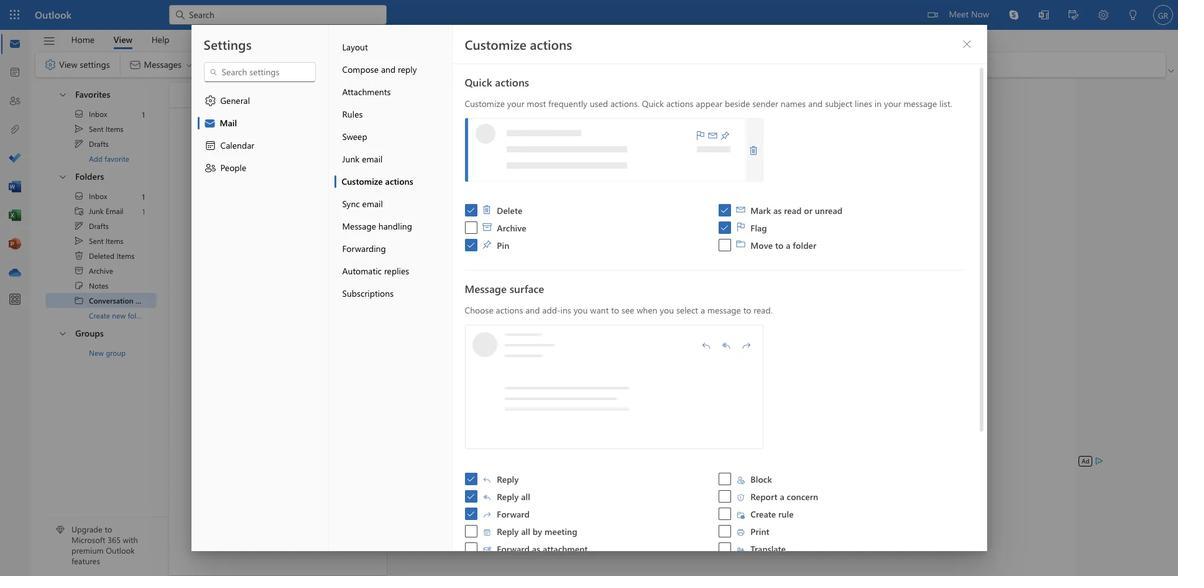 Task type: describe. For each thing, give the bounding box(es) containing it.
layout button
[[334, 36, 452, 58]]

junk email button
[[334, 148, 452, 170]]

attachments button
[[334, 81, 452, 103]]

read.
[[754, 304, 773, 316]]


[[74, 206, 84, 216]]

tab list containing home
[[62, 30, 179, 49]]

favorites tree
[[45, 79, 157, 166]]

places.
[[682, 351, 709, 363]]


[[737, 528, 746, 537]]

 button for groups
[[52, 323, 73, 343]]

dialog containing settings
[[0, 0, 1179, 576]]

block
[[751, 473, 773, 485]]

message for message handling
[[342, 220, 376, 232]]

items inside  sent items  drafts
[[106, 124, 124, 134]]

replies
[[384, 265, 409, 277]]

rule
[[779, 508, 794, 520]]

 inside ' drafts  sent items  deleted items  archive  notes  conversation history'
[[74, 236, 84, 246]]

view button
[[104, 30, 142, 49]]

 flag
[[737, 222, 768, 234]]

add-
[[543, 304, 561, 316]]

0 vertical spatial customize
[[465, 35, 527, 53]]

customize inside button
[[342, 175, 383, 187]]

0 horizontal spatial your
[[508, 98, 525, 109]]

 inbox for sent items
[[74, 109, 107, 119]]

settings heading
[[204, 35, 252, 53]]

new group
[[89, 348, 126, 358]]

delete
[[497, 204, 523, 216]]

to do image
[[9, 152, 21, 165]]

1 vertical spatial customize
[[465, 98, 505, 109]]

premium
[[72, 545, 104, 556]]

 for groups
[[58, 328, 68, 338]]

deleted
[[89, 251, 115, 261]]

layout group
[[200, 52, 323, 77]]

sent inside ' drafts  sent items  deleted items  archive  notes  conversation history'
[[89, 236, 104, 246]]

want
[[591, 304, 609, 316]]

 button for favorites
[[52, 84, 73, 105]]

customize actions button
[[334, 170, 452, 193]]

1 for junk email
[[142, 191, 145, 201]]

 archive
[[483, 222, 527, 234]]

1 vertical spatial with
[[664, 369, 680, 381]]

mobile
[[844, 369, 870, 381]]

message for message surface
[[465, 282, 507, 296]]


[[737, 205, 746, 214]]

tree item containing 
[[45, 278, 157, 293]]

subject
[[826, 98, 853, 109]]

2 horizontal spatial your
[[885, 98, 902, 109]]

 for folders
[[58, 171, 68, 181]]


[[74, 296, 84, 305]]

upgrade to microsoft 365 with premium outlook features
[[72, 524, 138, 566]]

2 vertical spatial items
[[117, 251, 135, 261]]

 sent items  drafts
[[74, 124, 124, 149]]

6 tree item from the top
[[45, 218, 157, 233]]

folder
[[128, 310, 147, 320]]

inbox for junk email
[[89, 191, 107, 201]]

archive inside ' drafts  sent items  deleted items  archive  notes  conversation history'
[[89, 266, 113, 276]]


[[204, 162, 217, 174]]

attachment
[[543, 543, 588, 555]]

365
[[108, 535, 121, 545]]

notes
[[89, 281, 108, 291]]

home button
[[62, 30, 104, 49]]

1 vertical spatial items
[[106, 236, 124, 246]]

by
[[533, 525, 543, 537]]

1 tree item from the top
[[45, 106, 157, 121]]

actions up most
[[495, 75, 530, 89]]


[[483, 493, 492, 502]]

groups tree item
[[45, 323, 157, 345]]

meet now
[[950, 8, 990, 20]]

 block
[[737, 473, 773, 485]]

tree item containing 
[[45, 248, 157, 263]]

people
[[221, 162, 247, 174]]

new
[[112, 310, 126, 320]]

 for reply
[[467, 475, 476, 483]]

see
[[622, 304, 635, 316]]

 junk email
[[74, 206, 123, 216]]

group
[[106, 348, 126, 358]]

email for sync email
[[362, 198, 383, 210]]

customize actions inside button
[[342, 175, 414, 187]]

reply
[[398, 63, 417, 75]]

customize actions tab panel
[[453, 25, 988, 576]]

reply for reply all by meeting
[[497, 525, 519, 537]]

4 tree item from the top
[[45, 189, 157, 203]]

settings tab list
[[191, 25, 328, 551]]

1 for sent items
[[142, 109, 145, 119]]

when
[[637, 304, 658, 316]]

qr
[[629, 369, 640, 381]]

to left see
[[612, 304, 620, 316]]


[[737, 546, 746, 554]]

create inside customize actions tab panel
[[751, 508, 777, 520]]

choose
[[465, 304, 494, 316]]

for
[[802, 351, 814, 363]]

settings
[[204, 35, 252, 53]]

automatic replies button
[[334, 260, 452, 282]]


[[363, 91, 373, 101]]


[[483, 222, 492, 231]]

powerpoint image
[[9, 238, 21, 251]]

camera
[[729, 369, 757, 381]]

add favorite
[[89, 154, 129, 164]]


[[483, 205, 492, 214]]

outlook up camera
[[731, 351, 763, 363]]

outlook inside outlook banner
[[35, 8, 71, 21]]

 button
[[37, 30, 62, 52]]

2 tree item from the top
[[45, 121, 157, 136]]

print
[[751, 525, 770, 537]]

take
[[711, 351, 729, 363]]

3 tree item from the top
[[45, 136, 157, 151]]

 translate
[[737, 543, 786, 555]]

 pin
[[483, 239, 510, 251]]

going
[[657, 351, 680, 363]]

 for 
[[74, 191, 84, 201]]


[[963, 39, 973, 49]]

sync
[[342, 198, 360, 210]]

translate
[[751, 543, 786, 555]]

 left 
[[721, 206, 729, 215]]

email
[[106, 206, 123, 216]]

forwarding button
[[334, 238, 452, 260]]

general
[[221, 95, 250, 106]]

you inside you're going places. take outlook with you for free. scan the qr code with your phone camera to download outlook mobile
[[785, 351, 800, 363]]

tree item containing 
[[45, 293, 160, 308]]

add favorite tree item
[[45, 151, 157, 166]]

tree containing 
[[45, 189, 160, 323]]

rules button
[[334, 103, 452, 126]]


[[74, 266, 84, 276]]

history inside message list section
[[262, 89, 291, 100]]

 reply all by meeting
[[483, 525, 578, 537]]

create inside tree item
[[89, 310, 110, 320]]

forward for forward as attachment
[[497, 543, 530, 555]]

folders tree item
[[45, 166, 157, 189]]

customize actions inside tab panel
[[465, 35, 573, 53]]

a
[[701, 304, 706, 316]]

frequently
[[549, 98, 588, 109]]

select
[[677, 304, 699, 316]]

to inside you're going places. take outlook with you for free. scan the qr code with your phone camera to download outlook mobile
[[760, 369, 768, 381]]

 calendar
[[204, 139, 255, 152]]


[[928, 10, 938, 20]]

handling
[[379, 220, 412, 232]]

 for  reply all by meeting
[[483, 528, 492, 537]]

sweep button
[[334, 126, 452, 148]]

tree item containing 
[[45, 263, 157, 278]]

 button for folders
[[52, 166, 73, 187]]

ins
[[561, 304, 572, 316]]



Task type: vqa. For each thing, say whether or not it's contained in the screenshot.

yes



Task type: locate. For each thing, give the bounding box(es) containing it.
2 vertical spatial 1
[[142, 206, 145, 216]]

0 vertical spatial forward
[[497, 508, 530, 520]]

with right "365"
[[123, 535, 138, 545]]

1 vertical spatial  button
[[52, 166, 73, 187]]

0 vertical spatial quick
[[465, 75, 493, 89]]

compose and reply
[[342, 63, 417, 75]]

7 tree item from the top
[[45, 233, 157, 248]]

 delete
[[483, 204, 523, 216]]

1 vertical spatial  inbox
[[74, 191, 107, 201]]

automatic
[[342, 265, 382, 277]]

reply for reply
[[497, 473, 519, 485]]

view left help
[[114, 33, 133, 45]]

2 forward from the top
[[497, 543, 530, 555]]

 inside favorites tree
[[74, 109, 84, 119]]


[[483, 511, 492, 519]]

tree item down notes
[[45, 293, 160, 308]]

1 vertical spatial 1
[[142, 191, 145, 201]]

 inbox up ' junk email' at the top left
[[74, 191, 107, 201]]

2 vertical spatial with
[[123, 535, 138, 545]]

and right names
[[809, 98, 823, 109]]

0 vertical spatial 
[[204, 139, 217, 152]]

1 vertical spatial forward
[[497, 543, 530, 555]]

 inbox inside tree
[[74, 191, 107, 201]]

message inside button
[[342, 220, 376, 232]]

0 vertical spatial  button
[[52, 84, 73, 105]]

tree item containing 
[[45, 203, 157, 218]]

 left 
[[467, 492, 476, 501]]

2 1 from the top
[[142, 191, 145, 201]]

message up choose
[[465, 282, 507, 296]]

2 inbox from the top
[[89, 191, 107, 201]]

tree item down favorites at the top left of page
[[45, 106, 157, 121]]

2 vertical spatial 
[[58, 328, 68, 338]]

0 vertical spatial items
[[106, 124, 124, 134]]

 reply all
[[483, 491, 531, 502]]


[[467, 206, 476, 215], [721, 206, 729, 215], [721, 223, 729, 232], [467, 241, 476, 249], [467, 475, 476, 483], [467, 492, 476, 501], [467, 510, 476, 518]]

 up the 
[[204, 95, 217, 107]]

2 horizontal spatial with
[[766, 351, 783, 363]]

application containing settings
[[0, 0, 1179, 576]]

 left 
[[467, 475, 476, 483]]

1 horizontal spatial junk
[[342, 153, 360, 165]]

0 vertical spatial all
[[521, 491, 531, 502]]

your
[[508, 98, 525, 109], [885, 98, 902, 109], [683, 369, 700, 381]]

customize actions up quick actions on the left top of page
[[465, 35, 573, 53]]

1 right email
[[142, 206, 145, 216]]

junk down sweep on the left of page
[[342, 153, 360, 165]]

1 horizontal spatial history
[[262, 89, 291, 100]]

 up add favorite tree item
[[74, 139, 84, 149]]

names
[[781, 98, 806, 109]]

create new folder tree item
[[45, 308, 157, 323]]

compose
[[342, 63, 379, 75]]

and
[[381, 63, 396, 75], [809, 98, 823, 109], [526, 304, 540, 316]]

all for reply all
[[521, 491, 531, 502]]

choose actions and add-ins you want to see when you select a message to read.
[[465, 304, 773, 316]]

automatic replies
[[342, 265, 409, 277]]

features
[[72, 556, 100, 566]]

actions left appear
[[667, 98, 694, 109]]

conversation
[[208, 89, 260, 100], [89, 296, 134, 305]]

 left 
[[467, 206, 476, 215]]

0 vertical spatial view
[[114, 33, 133, 45]]

0 vertical spatial 1
[[142, 109, 145, 119]]

1 all from the top
[[521, 491, 531, 502]]

customize down quick actions on the left top of page
[[465, 98, 505, 109]]

 inside ' reply all by meeting'
[[483, 528, 492, 537]]

junk right 
[[89, 206, 104, 216]]

0 horizontal spatial you
[[574, 304, 588, 316]]

1 vertical spatial email
[[362, 198, 383, 210]]

reply
[[497, 473, 519, 485], [497, 491, 519, 502], [497, 525, 519, 537]]

 inbox for junk email
[[74, 191, 107, 201]]

junk email
[[342, 153, 383, 165]]

0 vertical spatial message
[[342, 220, 376, 232]]

you right ins
[[574, 304, 588, 316]]

1 horizontal spatial 
[[204, 95, 217, 107]]

1  from the top
[[74, 124, 84, 134]]

email for junk email
[[362, 153, 383, 165]]

 for pin
[[467, 241, 476, 249]]

customize actions up sync email
[[342, 175, 414, 187]]

conversation inside ' drafts  sent items  deleted items  archive  notes  conversation history'
[[89, 296, 134, 305]]

onedrive image
[[9, 267, 21, 279]]

1 reply from the top
[[497, 473, 519, 485]]

0 vertical spatial  inbox
[[74, 109, 107, 119]]

sent up add
[[89, 124, 104, 134]]

 up add favorite tree item
[[74, 124, 84, 134]]

9 tree item from the top
[[45, 263, 157, 278]]

surface
[[510, 282, 545, 296]]

outlook right the premium
[[106, 545, 135, 556]]

1 vertical spatial 
[[58, 171, 68, 181]]

used
[[590, 98, 608, 109]]

 button
[[958, 34, 978, 54]]

0 vertical spatial 
[[74, 109, 84, 119]]

2 vertical spatial customize
[[342, 175, 383, 187]]

to left read.
[[744, 304, 752, 316]]

you left for
[[785, 351, 800, 363]]

 create rule
[[737, 508, 794, 520]]

0 horizontal spatial create
[[89, 310, 110, 320]]

2  inbox from the top
[[74, 191, 107, 201]]

 left groups
[[58, 328, 68, 338]]

free.
[[816, 351, 834, 363]]


[[737, 222, 746, 231]]

forward down  reply all
[[497, 508, 530, 520]]

view left settings
[[59, 58, 77, 70]]


[[74, 109, 84, 119], [74, 191, 84, 201]]

history down 'search settings' search field
[[262, 89, 291, 100]]


[[74, 124, 84, 134], [74, 236, 84, 246]]

customize actions heading
[[465, 35, 573, 53]]

0 horizontal spatial view
[[59, 58, 77, 70]]

junk inside button
[[342, 153, 360, 165]]

inbox for sent items
[[89, 109, 107, 119]]

you're going places. take outlook with you for free. scan the qr code with your phone camera to download outlook mobile
[[593, 351, 870, 381]]

1  from the top
[[74, 139, 84, 149]]

actions
[[530, 35, 573, 53], [495, 75, 530, 89], [667, 98, 694, 109], [385, 175, 414, 187], [496, 304, 523, 316]]

folders
[[75, 170, 104, 182]]

favorite
[[105, 154, 129, 164]]

 inside tree
[[74, 191, 84, 201]]

items
[[106, 124, 124, 134], [106, 236, 124, 246], [117, 251, 135, 261]]

0 horizontal spatial 
[[44, 58, 57, 71]]

0 horizontal spatial message
[[342, 220, 376, 232]]

0 vertical spatial archive
[[497, 222, 527, 234]]

1 horizontal spatial create
[[751, 508, 777, 520]]

1 drafts from the top
[[89, 139, 109, 149]]

and inside compose and reply button
[[381, 63, 396, 75]]

1 vertical spatial message
[[465, 282, 507, 296]]

actions down outlook banner
[[530, 35, 573, 53]]

application
[[0, 0, 1179, 576]]

quick right actions.
[[642, 98, 664, 109]]

calendar image
[[9, 67, 21, 79]]

forward
[[497, 508, 530, 520], [497, 543, 530, 555]]

 for 
[[74, 109, 84, 119]]

1 sent from the top
[[89, 124, 104, 134]]

 inside  sent items  drafts
[[74, 124, 84, 134]]

layout
[[342, 41, 368, 53]]

1 vertical spatial 
[[74, 191, 84, 201]]

 inbox inside favorites tree
[[74, 109, 107, 119]]

1 horizontal spatial you
[[660, 304, 674, 316]]

 button left favorites at the top left of page
[[52, 84, 73, 105]]

tree item up 
[[45, 248, 157, 263]]

1  inbox from the top
[[74, 109, 107, 119]]

history inside ' drafts  sent items  deleted items  archive  notes  conversation history'
[[136, 296, 160, 305]]

tree
[[45, 189, 160, 323]]

actions inside button
[[385, 175, 414, 187]]

0 vertical spatial conversation
[[208, 89, 260, 100]]

message
[[904, 98, 938, 109], [708, 304, 741, 316]]

 drafts  sent items  deleted items  archive  notes  conversation history
[[74, 221, 160, 305]]

1 vertical spatial junk
[[89, 206, 104, 216]]

items up deleted on the left top of page
[[106, 236, 124, 246]]

message inside customize actions tab panel
[[465, 282, 507, 296]]

0 vertical spatial 
[[74, 139, 84, 149]]

your left most
[[508, 98, 525, 109]]

junk inside tree item
[[89, 206, 104, 216]]

with inside upgrade to microsoft 365 with premium outlook features
[[123, 535, 138, 545]]

scan
[[593, 369, 611, 381]]

 up ""
[[204, 139, 217, 152]]

0 vertical spatial create
[[89, 310, 110, 320]]

2  from the top
[[74, 221, 84, 231]]

actions down the junk email button
[[385, 175, 414, 187]]

1 inbox from the top
[[89, 109, 107, 119]]

all up  forward
[[521, 491, 531, 502]]

 for  view settings
[[44, 58, 57, 71]]

 up 
[[74, 191, 84, 201]]

tree item up add favorite tree item
[[45, 121, 157, 136]]

dialog
[[0, 0, 1179, 576]]

2  from the top
[[74, 236, 84, 246]]

set your advertising preferences image
[[1095, 456, 1105, 466]]

10 tree item from the top
[[45, 278, 157, 293]]


[[204, 139, 217, 152], [483, 528, 492, 537]]

subscriptions
[[342, 287, 394, 299]]

tab list
[[62, 30, 179, 49]]

 for 
[[204, 95, 217, 107]]

1 vertical spatial archive
[[89, 266, 113, 276]]

0 vertical spatial reply
[[497, 473, 519, 485]]

1 vertical spatial drafts
[[89, 221, 109, 231]]

 down 
[[74, 221, 84, 231]]


[[737, 476, 746, 485]]

 button
[[360, 87, 377, 105]]

sent inside  sent items  drafts
[[89, 124, 104, 134]]

favorites
[[75, 88, 110, 100]]

inbox up ' junk email' at the top left
[[89, 191, 107, 201]]

more apps image
[[9, 294, 21, 306]]

tree item
[[45, 106, 157, 121], [45, 121, 157, 136], [45, 136, 157, 151], [45, 189, 157, 203], [45, 203, 157, 218], [45, 218, 157, 233], [45, 233, 157, 248], [45, 248, 157, 263], [45, 263, 157, 278], [45, 278, 157, 293], [45, 293, 160, 308]]

outlook link
[[35, 0, 71, 30]]

archive down the delete
[[497, 222, 527, 234]]

list.
[[940, 98, 953, 109]]

inbox down favorites tree item
[[89, 109, 107, 119]]

2  button from the top
[[52, 166, 73, 187]]

1 horizontal spatial view
[[114, 33, 133, 45]]

you right when
[[660, 304, 674, 316]]

 button left folders
[[52, 166, 73, 187]]

1 horizontal spatial message
[[465, 282, 507, 296]]

mail image
[[9, 38, 21, 50]]

 inside favorites tree item
[[58, 89, 68, 99]]

items up favorite
[[106, 124, 124, 134]]

conversation up mail
[[208, 89, 260, 100]]

 button inside folders 'tree item'
[[52, 166, 73, 187]]

0 horizontal spatial quick
[[465, 75, 493, 89]]


[[74, 251, 84, 261]]

with down going
[[664, 369, 680, 381]]

email
[[362, 153, 383, 165], [362, 198, 383, 210]]

1 horizontal spatial customize actions
[[465, 35, 573, 53]]

reply for reply all
[[497, 491, 519, 502]]

1 vertical spatial conversation
[[89, 296, 134, 305]]

you're
[[630, 351, 654, 363]]

 inside  sent items  drafts
[[74, 139, 84, 149]]


[[483, 476, 492, 485]]

tree item down ' junk email' at the top left
[[45, 218, 157, 233]]

1 horizontal spatial conversation
[[208, 89, 260, 100]]

 left 
[[467, 510, 476, 518]]

drafts down ' junk email' at the top left
[[89, 221, 109, 231]]

0 vertical spatial history
[[262, 89, 291, 100]]


[[737, 493, 746, 502]]

 button inside favorites tree item
[[52, 84, 73, 105]]

2 reply from the top
[[497, 491, 519, 502]]

 up ""
[[74, 236, 84, 246]]

premium features image
[[56, 526, 65, 535]]

 for reply all
[[467, 492, 476, 501]]

 inbox down favorites at the top left of page
[[74, 109, 107, 119]]


[[737, 240, 746, 249]]

0 vertical spatial drafts
[[89, 139, 109, 149]]

0 horizontal spatial archive
[[89, 266, 113, 276]]

lines
[[855, 98, 873, 109]]

0 horizontal spatial with
[[123, 535, 138, 545]]

0 vertical spatial and
[[381, 63, 396, 75]]

1 inside favorites tree
[[142, 109, 145, 119]]

and left add-
[[526, 304, 540, 316]]

Search settings search field
[[218, 66, 303, 78]]

favorites tree item
[[45, 84, 157, 106]]

word image
[[9, 181, 21, 193]]

1 vertical spatial history
[[136, 296, 160, 305]]

0 vertical spatial inbox
[[89, 109, 107, 119]]

message left list.
[[904, 98, 938, 109]]

 left favorites at the top left of page
[[58, 89, 68, 99]]

archive inside customize actions tab panel
[[497, 222, 527, 234]]

home
[[71, 33, 95, 45]]

3  from the top
[[58, 328, 68, 338]]

0 horizontal spatial history
[[136, 296, 160, 305]]

0 vertical spatial customize actions
[[465, 35, 573, 53]]

all left by
[[521, 525, 531, 537]]

2 drafts from the top
[[89, 221, 109, 231]]

reply up  reply all
[[497, 473, 519, 485]]

 button inside the groups tree item
[[52, 323, 73, 343]]

quick down customize actions heading
[[465, 75, 493, 89]]

people image
[[9, 95, 21, 108]]

0 vertical spatial message
[[904, 98, 938, 109]]

 inside settings tab list
[[204, 95, 217, 107]]

 for  calendar
[[204, 139, 217, 152]]

drafts inside  sent items  drafts
[[89, 139, 109, 149]]

2  from the top
[[74, 191, 84, 201]]

message handling
[[342, 220, 412, 232]]

new group tree item
[[45, 345, 157, 360]]

1 vertical spatial inbox
[[89, 191, 107, 201]]

1 1 from the top
[[142, 109, 145, 119]]

1 vertical spatial all
[[521, 525, 531, 537]]

quick actions
[[465, 75, 530, 89]]

sync email
[[342, 198, 383, 210]]

3 reply from the top
[[497, 525, 519, 537]]

2 all from the top
[[521, 525, 531, 537]]

create new folder
[[89, 310, 147, 320]]

excel image
[[9, 210, 21, 222]]

 inside the groups tree item
[[58, 328, 68, 338]]

message down sync email
[[342, 220, 376, 232]]

 inside ' drafts  sent items  deleted items  archive  notes  conversation history'
[[74, 221, 84, 231]]

2 sent from the top
[[89, 236, 104, 246]]

message right a
[[708, 304, 741, 316]]

1 email from the top
[[362, 153, 383, 165]]

2 vertical spatial reply
[[497, 525, 519, 537]]

archive down deleted on the left top of page
[[89, 266, 113, 276]]

rules
[[342, 108, 363, 120]]

0 horizontal spatial junk
[[89, 206, 104, 216]]

1 vertical spatial 
[[74, 236, 84, 246]]

2  from the top
[[58, 171, 68, 181]]

1 vertical spatial quick
[[642, 98, 664, 109]]

1  from the top
[[58, 89, 68, 99]]

0 vertical spatial with
[[766, 351, 783, 363]]

1 vertical spatial 
[[483, 528, 492, 537]]

create up "print"
[[751, 508, 777, 520]]

customize down junk email
[[342, 175, 383, 187]]

1 vertical spatial 
[[204, 95, 217, 107]]

0 vertical spatial email
[[362, 153, 383, 165]]

2 vertical spatial  button
[[52, 323, 73, 343]]

to inside upgrade to microsoft 365 with premium outlook features
[[105, 524, 112, 535]]

11 tree item from the top
[[45, 293, 160, 308]]

1 vertical spatial customize actions
[[342, 175, 414, 187]]

most
[[527, 98, 546, 109]]

2 vertical spatial and
[[526, 304, 540, 316]]

tree item down 
[[45, 278, 157, 293]]


[[74, 281, 84, 291]]

customize up quick actions on the left top of page
[[465, 35, 527, 53]]

1  button from the top
[[52, 84, 73, 105]]

beside
[[725, 98, 751, 109]]

 button left groups
[[52, 323, 73, 343]]

 for delete
[[467, 206, 476, 215]]

5 tree item from the top
[[45, 203, 157, 218]]

 view settings
[[44, 58, 110, 71]]

outlook banner
[[0, 0, 1179, 30]]


[[483, 240, 492, 249]]

files image
[[9, 124, 21, 136]]

 left folders
[[58, 171, 68, 181]]

0 horizontal spatial 
[[204, 139, 217, 152]]

 print
[[737, 525, 770, 537]]

1 horizontal spatial message
[[904, 98, 938, 109]]

your right 'in'
[[885, 98, 902, 109]]

0 vertical spatial junk
[[342, 153, 360, 165]]

conversation up 'create new folder'
[[89, 296, 134, 305]]

with
[[766, 351, 783, 363], [664, 369, 680, 381], [123, 535, 138, 545]]

junk
[[342, 153, 360, 165], [89, 206, 104, 216]]

3 1 from the top
[[142, 206, 145, 216]]


[[209, 68, 218, 77]]

 inside folders 'tree item'
[[58, 171, 68, 181]]

1 horizontal spatial with
[[664, 369, 680, 381]]

to right camera
[[760, 369, 768, 381]]

and left reply
[[381, 63, 396, 75]]

view inside " view settings"
[[59, 58, 77, 70]]

0 horizontal spatial conversation
[[89, 296, 134, 305]]

tree item down deleted on the left top of page
[[45, 263, 157, 278]]

microsoft
[[72, 535, 105, 545]]

 down  button
[[44, 58, 57, 71]]

0 horizontal spatial message
[[708, 304, 741, 316]]

left-rail-appbar navigation
[[2, 30, 27, 287]]

email down sweep on the left of page
[[362, 153, 383, 165]]

1  from the top
[[74, 109, 84, 119]]

tree item up ' junk email' at the top left
[[45, 189, 157, 203]]

 for flag
[[721, 223, 729, 232]]

 up 
[[483, 528, 492, 537]]

1 vertical spatial sent
[[89, 236, 104, 246]]

1 vertical spatial 
[[74, 221, 84, 231]]

1 vertical spatial message
[[708, 304, 741, 316]]

groups
[[75, 327, 104, 339]]

your down places.
[[683, 369, 700, 381]]

forward left as
[[497, 543, 530, 555]]

1 horizontal spatial archive
[[497, 222, 527, 234]]

drafts up add favorite tree item
[[89, 139, 109, 149]]

 forward
[[483, 508, 530, 520]]

outlook up  button
[[35, 8, 71, 21]]

 left 
[[721, 223, 729, 232]]

sent up deleted on the left top of page
[[89, 236, 104, 246]]

view inside button
[[114, 33, 133, 45]]

actions down message surface
[[496, 304, 523, 316]]

1 horizontal spatial and
[[526, 304, 540, 316]]

document
[[0, 0, 1179, 576]]

0 vertical spatial 
[[58, 89, 68, 99]]

1 vertical spatial and
[[809, 98, 823, 109]]

0 vertical spatial 
[[74, 124, 84, 134]]

0 horizontal spatial customize actions
[[342, 175, 414, 187]]

inbox inside favorites tree
[[89, 109, 107, 119]]

 for forward
[[467, 510, 476, 518]]

 for favorites
[[58, 89, 68, 99]]

with up the 'download'
[[766, 351, 783, 363]]

2 email from the top
[[362, 198, 383, 210]]

tree item up add
[[45, 136, 157, 151]]

0 vertical spatial sent
[[89, 124, 104, 134]]

8 tree item from the top
[[45, 248, 157, 263]]

document containing settings
[[0, 0, 1179, 576]]

 button
[[52, 84, 73, 105], [52, 166, 73, 187], [52, 323, 73, 343]]

message list section
[[169, 80, 387, 575]]

drafts inside ' drafts  sent items  deleted items  archive  notes  conversation history'
[[89, 221, 109, 231]]

outlook inside upgrade to microsoft 365 with premium outlook features
[[106, 545, 135, 556]]

2 horizontal spatial and
[[809, 98, 823, 109]]

email right sync
[[362, 198, 383, 210]]

1 vertical spatial create
[[751, 508, 777, 520]]

1 forward from the top
[[497, 508, 530, 520]]

reply up  forward
[[497, 491, 519, 502]]

1 horizontal spatial quick
[[642, 98, 664, 109]]

upgrade
[[72, 524, 103, 535]]

history
[[262, 89, 291, 100], [136, 296, 160, 305]]

 inside " view settings"
[[44, 58, 57, 71]]

mail
[[220, 117, 237, 129]]

 inside settings tab list
[[204, 139, 217, 152]]

1 horizontal spatial your
[[683, 369, 700, 381]]

meeting
[[545, 525, 578, 537]]

your inside you're going places. take outlook with you for free. scan the qr code with your phone camera to download outlook mobile
[[683, 369, 700, 381]]

 down favorites at the top left of page
[[74, 109, 84, 119]]

history up the folder
[[136, 296, 160, 305]]

0 horizontal spatial and
[[381, 63, 396, 75]]

conversation inside message list section
[[208, 89, 260, 100]]

create up the groups tree item
[[89, 310, 110, 320]]

1 down folders 'tree item' at left top
[[142, 191, 145, 201]]

3  button from the top
[[52, 323, 73, 343]]

outlook down free.
[[810, 369, 842, 381]]

to right upgrade
[[105, 524, 112, 535]]

2 horizontal spatial you
[[785, 351, 800, 363]]

all for reply all by meeting
[[521, 525, 531, 537]]

1 down favorites tree item
[[142, 109, 145, 119]]

forward for forward
[[497, 508, 530, 520]]



